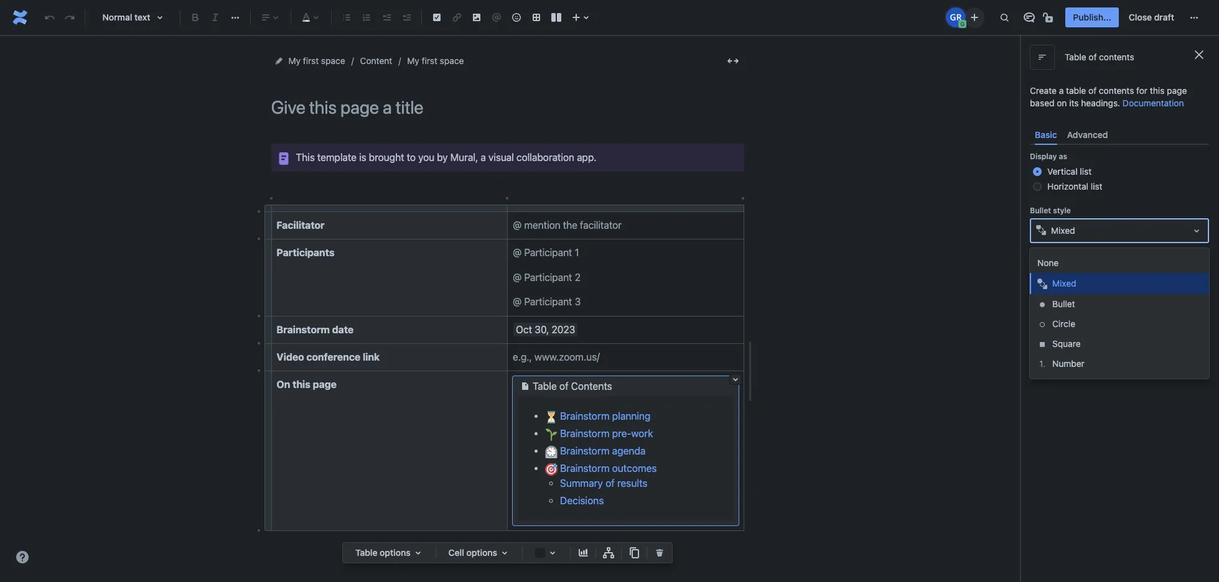 Task type: vqa. For each thing, say whether or not it's contained in the screenshot.
INCLUDE HEADING LEVELS FROM element at the right
yes



Task type: describe. For each thing, give the bounding box(es) containing it.
none radio inside display as option group
[[1033, 182, 1042, 191]]

as
[[1059, 152, 1067, 161]]

panel note image
[[276, 151, 291, 166]]

manage connected data image
[[601, 546, 616, 561]]

my first space for 2nd my first space link from the right
[[288, 55, 345, 66]]

create a table of contents for this page based on its headings.
[[1030, 85, 1187, 108]]

section
[[1079, 354, 1108, 364]]

bullet style
[[1030, 206, 1071, 215]]

display
[[1030, 152, 1057, 161]]

brainstorm agenda link
[[545, 446, 646, 459]]

content
[[360, 55, 392, 66]]

app.
[[577, 152, 596, 163]]

Give this page a title text field
[[271, 97, 744, 118]]

this inside main content area, start typing to enter text. text box
[[293, 379, 310, 390]]

close image
[[1192, 47, 1207, 62]]

open image
[[1189, 224, 1204, 238]]

vertical list
[[1047, 166, 1092, 177]]

outcomes
[[612, 463, 657, 474]]

brainstorm planning link
[[545, 411, 651, 424]]

1 vertical spatial to
[[1030, 304, 1037, 314]]

close draft button
[[1121, 7, 1182, 27]]

table for table of contents
[[1065, 52, 1086, 62]]

table of contents
[[1065, 52, 1134, 62]]

include heading levels from element
[[1030, 268, 1209, 293]]

to element
[[1030, 317, 1209, 342]]

contents
[[571, 381, 612, 392]]

brainstorm pre-work
[[558, 428, 653, 440]]

on
[[1057, 98, 1067, 108]]

documentation
[[1123, 98, 1184, 108]]

list for vertical list
[[1080, 166, 1092, 177]]

basic
[[1035, 129, 1057, 140]]

summary of results link
[[560, 478, 647, 489]]

for
[[1136, 85, 1148, 96]]

open image
[[1189, 273, 1204, 288]]

summary of results decisions
[[560, 478, 647, 507]]

square
[[1052, 338, 1081, 349]]

page inside main content area, start typing to enter text. text box
[[313, 379, 337, 390]]

a inside create a table of contents for this page based on its headings.
[[1059, 85, 1064, 96]]

cell
[[448, 548, 464, 558]]

my for 2nd my first space link from the right
[[288, 55, 301, 66]]

confluence image
[[10, 7, 30, 27]]

heading
[[1059, 255, 1088, 265]]

its
[[1069, 98, 1079, 108]]

confluence image
[[10, 7, 30, 27]]

this template is brought to you by mural, a visual collaboration app.
[[296, 152, 596, 163]]

mural,
[[450, 152, 478, 163]]

brainstorm for brainstorm pre-work
[[560, 428, 609, 440]]

a inside text box
[[481, 152, 486, 163]]

visual
[[489, 152, 514, 163]]

include for include heading levels from
[[1030, 255, 1057, 265]]

move this page image
[[274, 56, 283, 66]]

include for include section numbers
[[1047, 354, 1077, 364]]

no restrictions image
[[1042, 10, 1057, 25]]

normal text
[[102, 12, 150, 22]]

close draft
[[1129, 12, 1174, 22]]

bullet list ⌘⇧8 image
[[339, 10, 354, 25]]

:dart: image
[[545, 464, 558, 476]]

on
[[277, 379, 290, 390]]

create
[[1030, 85, 1057, 96]]

of for summary of results decisions
[[606, 478, 615, 489]]

brainstorm agenda
[[558, 446, 646, 457]]

brainstorm outcomes
[[558, 463, 657, 474]]

participants
[[277, 247, 334, 258]]

mention image
[[489, 10, 504, 25]]

by
[[437, 152, 448, 163]]

brainstorm date
[[277, 324, 354, 335]]

planning
[[612, 411, 651, 422]]

conference
[[306, 352, 360, 363]]

display as
[[1030, 152, 1067, 161]]

brainstorm for brainstorm outcomes
[[560, 463, 609, 474]]

help image
[[15, 550, 30, 565]]

to inside text box
[[407, 152, 416, 163]]

from
[[1113, 255, 1131, 265]]

expand dropdown menu image
[[497, 546, 512, 561]]

advanced
[[1067, 129, 1108, 140]]

brainstorm pre-work link
[[545, 428, 653, 441]]

video conference link
[[277, 352, 380, 363]]

publish...
[[1073, 12, 1111, 22]]

chart image
[[576, 546, 591, 561]]

redo ⌘⇧z image
[[62, 10, 77, 25]]

page inside create a table of contents for this page based on its headings.
[[1167, 85, 1187, 96]]

table options
[[355, 548, 410, 558]]

decisions link
[[560, 496, 604, 507]]

brainstorm for brainstorm agenda
[[560, 446, 609, 457]]

my first space for second my first space link from the left
[[407, 55, 464, 66]]

template
[[317, 152, 357, 163]]

:timer: image
[[545, 446, 558, 459]]

draft
[[1154, 12, 1174, 22]]

this
[[296, 152, 315, 163]]

find and replace image
[[997, 10, 1012, 25]]

of for table of contents
[[1089, 52, 1097, 62]]

none
[[1037, 258, 1059, 268]]



Task type: locate. For each thing, give the bounding box(es) containing it.
0 horizontal spatial my
[[288, 55, 301, 66]]

brainstorm
[[277, 324, 330, 335], [560, 411, 609, 422], [560, 428, 609, 440], [560, 446, 609, 457], [560, 463, 609, 474]]

1 first from the left
[[303, 55, 319, 66]]

1 vertical spatial include
[[1047, 354, 1077, 364]]

0 vertical spatial contents
[[1099, 52, 1134, 62]]

of
[[1089, 52, 1097, 62], [1088, 85, 1097, 96], [559, 381, 569, 392], [606, 478, 615, 489]]

brought
[[369, 152, 404, 163]]

table
[[1066, 85, 1086, 96]]

a up the on
[[1059, 85, 1064, 96]]

bold ⌘b image
[[188, 10, 203, 25]]

summary
[[560, 478, 603, 489]]

Main content area, start typing to enter text. text field
[[264, 144, 753, 582]]

contents up headings. on the right of page
[[1099, 85, 1134, 96]]

table of contents image
[[518, 379, 533, 394]]

table inside dropdown button
[[355, 548, 377, 558]]

link
[[363, 352, 380, 363]]

to up 6
[[1030, 304, 1037, 314]]

this inside create a table of contents for this page based on its headings.
[[1150, 85, 1165, 96]]

:hourglass_flowing_sand: image
[[545, 411, 558, 424], [545, 411, 558, 424]]

make page full-width image
[[725, 54, 740, 68]]

0 horizontal spatial this
[[293, 379, 310, 390]]

my first space
[[288, 55, 345, 66], [407, 55, 464, 66]]

0 horizontal spatial first
[[303, 55, 319, 66]]

brainstorm up the brainstorm pre-work link
[[560, 411, 609, 422]]

1 vertical spatial page
[[313, 379, 337, 390]]

0 horizontal spatial bullet
[[1030, 206, 1051, 215]]

circle
[[1052, 318, 1075, 329]]

of inside create a table of contents for this page based on its headings.
[[1088, 85, 1097, 96]]

close
[[1129, 12, 1152, 22]]

mixed down heading at the top of page
[[1052, 278, 1076, 289]]

0 vertical spatial include
[[1030, 255, 1057, 265]]

1 horizontal spatial my first space link
[[407, 54, 464, 68]]

levels
[[1090, 255, 1111, 265]]

this right on on the bottom left
[[293, 379, 310, 390]]

my first space link down action item icon
[[407, 54, 464, 68]]

list up the horizontal list
[[1080, 166, 1092, 177]]

my first space link
[[288, 54, 345, 68], [407, 54, 464, 68]]

more image
[[1187, 10, 1202, 25]]

oct 30, 2023
[[516, 324, 575, 335]]

page up documentation
[[1167, 85, 1187, 96]]

brainstorm up "video"
[[277, 324, 330, 335]]

a
[[1059, 85, 1064, 96], [481, 152, 486, 163]]

2 first from the left
[[422, 55, 437, 66]]

list right the horizontal
[[1091, 181, 1102, 192]]

contents up create a table of contents for this page based on its headings. at the top right of the page
[[1099, 52, 1134, 62]]

first down action item icon
[[422, 55, 437, 66]]

0 horizontal spatial to
[[407, 152, 416, 163]]

1 horizontal spatial to
[[1030, 304, 1037, 314]]

1 vertical spatial this
[[293, 379, 310, 390]]

first right move this page 'image'
[[303, 55, 319, 66]]

1 horizontal spatial table
[[533, 381, 557, 392]]

italic ⌘i image
[[208, 10, 223, 25]]

1 horizontal spatial bullet
[[1052, 299, 1075, 309]]

1 horizontal spatial my
[[407, 55, 419, 66]]

include heading levels from
[[1030, 255, 1131, 265]]

documentation link
[[1123, 98, 1184, 108]]

table left expand dropdown menu image
[[355, 548, 377, 558]]

contents
[[1099, 52, 1134, 62], [1099, 85, 1134, 96]]

brainstorm for brainstorm planning
[[560, 411, 609, 422]]

2 my first space from the left
[[407, 55, 464, 66]]

first for 2nd my first space link from the right
[[303, 55, 319, 66]]

headings.
[[1081, 98, 1120, 108]]

1 my first space link from the left
[[288, 54, 345, 68]]

bullet for bullet style
[[1030, 206, 1051, 215]]

mixed down style
[[1051, 225, 1075, 236]]

0 vertical spatial this
[[1150, 85, 1165, 96]]

normal
[[102, 12, 132, 22]]

of inside summary of results decisions
[[606, 478, 615, 489]]

my first space right move this page 'image'
[[288, 55, 345, 66]]

undo ⌘z image
[[42, 10, 57, 25]]

bullet style element
[[1030, 219, 1209, 379]]

comment icon image
[[1022, 10, 1037, 25]]

include up 1
[[1030, 255, 1057, 265]]

content link
[[360, 54, 392, 68]]

table for table options
[[355, 548, 377, 558]]

6
[[1036, 324, 1042, 334]]

cell options button
[[441, 546, 517, 561]]

include section numbers
[[1047, 354, 1146, 364]]

1 options from the left
[[380, 548, 410, 558]]

space down link icon
[[440, 55, 464, 66]]

table image
[[529, 10, 544, 25]]

outdent ⇧tab image
[[379, 10, 394, 25]]

0 vertical spatial to
[[407, 152, 416, 163]]

1 my from the left
[[288, 55, 301, 66]]

brainstorm outcomes link
[[545, 463, 657, 476]]

number
[[1052, 358, 1085, 369]]

horizontal
[[1047, 181, 1088, 192]]

options for cell options
[[466, 548, 497, 558]]

0 vertical spatial page
[[1167, 85, 1187, 96]]

options left cell
[[380, 548, 410, 558]]

bullet for bullet
[[1052, 299, 1075, 309]]

options inside dropdown button
[[380, 548, 410, 558]]

publish... button
[[1066, 7, 1119, 27]]

2 options from the left
[[466, 548, 497, 558]]

my first space link right move this page 'image'
[[288, 54, 345, 68]]

emoji image
[[509, 10, 524, 25]]

remove image
[[652, 546, 667, 561]]

tab list containing basic
[[1030, 124, 1209, 145]]

2 my first space link from the left
[[407, 54, 464, 68]]

oct
[[516, 324, 532, 335]]

mixed
[[1051, 225, 1075, 236], [1052, 278, 1076, 289]]

this up documentation
[[1150, 85, 1165, 96]]

none radio inside display as option group
[[1033, 168, 1042, 176]]

:dart: image
[[545, 464, 558, 476]]

tab list
[[1030, 124, 1209, 145]]

my for second my first space link from the left
[[407, 55, 419, 66]]

options
[[380, 548, 410, 558], [466, 548, 497, 558]]

:timer: image
[[545, 446, 558, 459]]

indent tab image
[[399, 10, 414, 25]]

1 vertical spatial a
[[481, 152, 486, 163]]

table options button
[[348, 546, 430, 561]]

30,
[[535, 324, 549, 335]]

options inside dropdown button
[[466, 548, 497, 558]]

more formatting image
[[228, 10, 243, 25]]

add image, video, or file image
[[469, 10, 484, 25]]

space left content
[[321, 55, 345, 66]]

collaboration
[[516, 152, 574, 163]]

display as option group
[[1030, 164, 1209, 194]]

1 horizontal spatial options
[[466, 548, 497, 558]]

0 vertical spatial mixed
[[1051, 225, 1075, 236]]

0 horizontal spatial options
[[380, 548, 410, 558]]

bullet
[[1030, 206, 1051, 215], [1052, 299, 1075, 309]]

Bullet style text field
[[1036, 225, 1038, 237]]

of for table of contents
[[559, 381, 569, 392]]

of left contents
[[559, 381, 569, 392]]

1
[[1036, 275, 1040, 285]]

page
[[1167, 85, 1187, 96], [313, 379, 337, 390]]

table left contents
[[533, 381, 557, 392]]

layouts image
[[549, 10, 564, 25]]

2 space from the left
[[440, 55, 464, 66]]

agenda
[[612, 446, 646, 457]]

1 horizontal spatial this
[[1150, 85, 1165, 96]]

1 vertical spatial mixed
[[1052, 278, 1076, 289]]

options right cell
[[466, 548, 497, 558]]

brainstorm up the summary
[[560, 463, 609, 474]]

to left "you"
[[407, 152, 416, 163]]

table of contents
[[533, 381, 612, 392]]

include down square
[[1047, 354, 1077, 364]]

space
[[321, 55, 345, 66], [440, 55, 464, 66]]

you
[[418, 152, 434, 163]]

page down video conference link
[[313, 379, 337, 390]]

work
[[631, 428, 653, 440]]

space for 2nd my first space link from the right
[[321, 55, 345, 66]]

a left visual
[[481, 152, 486, 163]]

2 vertical spatial table
[[355, 548, 377, 558]]

2 horizontal spatial table
[[1065, 52, 1086, 62]]

is
[[359, 152, 366, 163]]

action item image
[[429, 10, 444, 25]]

1 horizontal spatial my first space
[[407, 55, 464, 66]]

bullet up bullet style text box
[[1030, 206, 1051, 215]]

0 vertical spatial bullet
[[1030, 206, 1051, 215]]

0 horizontal spatial a
[[481, 152, 486, 163]]

0 vertical spatial table
[[1065, 52, 1086, 62]]

my right content
[[407, 55, 419, 66]]

include
[[1030, 255, 1057, 265], [1047, 354, 1077, 364]]

0 vertical spatial list
[[1080, 166, 1092, 177]]

0 horizontal spatial my first space link
[[288, 54, 345, 68]]

table up table
[[1065, 52, 1086, 62]]

list for horizontal list
[[1091, 181, 1102, 192]]

None radio
[[1033, 168, 1042, 176]]

2 my from the left
[[407, 55, 419, 66]]

options for table options
[[380, 548, 410, 558]]

0 horizontal spatial space
[[321, 55, 345, 66]]

video
[[277, 352, 304, 363]]

date
[[332, 324, 354, 335]]

on this page
[[277, 379, 337, 390]]

numbers
[[1111, 354, 1146, 364]]

0 horizontal spatial table
[[355, 548, 377, 558]]

pre-
[[612, 428, 631, 440]]

brainstorm for brainstorm date
[[277, 324, 330, 335]]

brainstorm down the brainstorm pre-work link
[[560, 446, 609, 457]]

facilitator
[[277, 220, 325, 231]]

1 vertical spatial contents
[[1099, 85, 1134, 96]]

None radio
[[1033, 182, 1042, 191]]

cell background image
[[545, 546, 560, 561]]

1 space from the left
[[321, 55, 345, 66]]

2023
[[552, 324, 575, 335]]

vertical
[[1047, 166, 1078, 177]]

numbered list ⌘⇧7 image
[[359, 10, 374, 25]]

of down brainstorm outcomes
[[606, 478, 615, 489]]

0 horizontal spatial my first space
[[288, 55, 345, 66]]

table inside main content area, start typing to enter text. text box
[[533, 381, 557, 392]]

editor toolbar toolbar
[[343, 543, 672, 577]]

decisions
[[560, 496, 604, 507]]

this
[[1150, 85, 1165, 96], [293, 379, 310, 390]]

of up headings. on the right of page
[[1088, 85, 1097, 96]]

my right move this page 'image'
[[288, 55, 301, 66]]

:seedling: image
[[545, 429, 558, 441], [545, 429, 558, 441]]

bullet up circle
[[1052, 299, 1075, 309]]

normal text button
[[90, 4, 175, 31]]

style
[[1053, 206, 1071, 215]]

1 vertical spatial list
[[1091, 181, 1102, 192]]

first for second my first space link from the left
[[422, 55, 437, 66]]

1 horizontal spatial page
[[1167, 85, 1187, 96]]

invite to edit image
[[967, 10, 982, 25]]

1 horizontal spatial a
[[1059, 85, 1064, 96]]

bullet inside bullet style element
[[1052, 299, 1075, 309]]

copy image
[[627, 546, 642, 561]]

brainstorm planning
[[558, 411, 651, 422]]

0 horizontal spatial page
[[313, 379, 337, 390]]

1 vertical spatial table
[[533, 381, 557, 392]]

cell options
[[448, 548, 497, 558]]

my first space down action item icon
[[407, 55, 464, 66]]

greg robinson image
[[946, 7, 966, 27]]

link image
[[449, 10, 464, 25]]

space for second my first space link from the left
[[440, 55, 464, 66]]

text
[[134, 12, 150, 22]]

expand dropdown menu image
[[410, 546, 425, 561]]

contents inside create a table of contents for this page based on its headings.
[[1099, 85, 1134, 96]]

results
[[617, 478, 647, 489]]

my
[[288, 55, 301, 66], [407, 55, 419, 66]]

1 vertical spatial bullet
[[1052, 299, 1075, 309]]

table for table of contents
[[533, 381, 557, 392]]

1 my first space from the left
[[288, 55, 345, 66]]

of down the publish... button
[[1089, 52, 1097, 62]]

brainstorm down brainstorm planning link
[[560, 428, 609, 440]]

1 horizontal spatial space
[[440, 55, 464, 66]]

1 horizontal spatial first
[[422, 55, 437, 66]]

0 vertical spatial a
[[1059, 85, 1064, 96]]

first
[[303, 55, 319, 66], [422, 55, 437, 66]]

based
[[1030, 98, 1054, 108]]

horizontal list
[[1047, 181, 1102, 192]]



